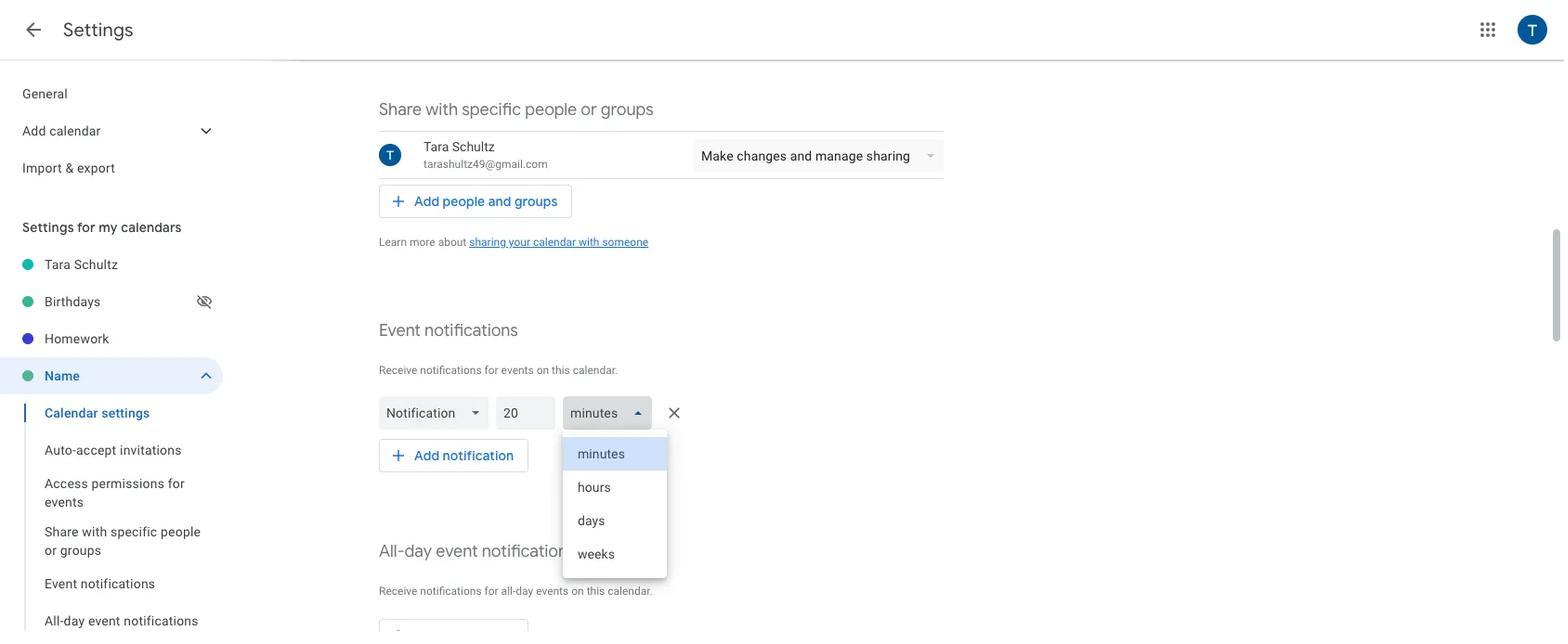 Task type: vqa. For each thing, say whether or not it's contained in the screenshot.
events within the Access permissions for events
yes



Task type: describe. For each thing, give the bounding box(es) containing it.
people inside share with specific people or groups
[[161, 525, 201, 540]]

add notification
[[414, 448, 514, 464]]

all-day event notifications inside group
[[45, 614, 198, 629]]

name
[[45, 369, 80, 384]]

calendar
[[45, 406, 98, 421]]

settings for my calendars tree
[[0, 246, 223, 632]]

tarashultz49@gmail.com
[[424, 158, 548, 171]]

add calendar
[[22, 124, 101, 138]]

tara for tara schultz tarashultz49@gmail.com
[[424, 139, 449, 154]]

settings heading
[[63, 19, 134, 42]]

birthdays
[[45, 294, 101, 309]]

4 option from the top
[[563, 538, 667, 571]]

for for receive notifications for events on this calendar.
[[484, 364, 498, 377]]

access permissions for events
[[45, 477, 185, 510]]

homework tree item
[[0, 320, 223, 358]]

add for add notification
[[414, 448, 440, 464]]

import
[[22, 161, 62, 176]]

tara schultz
[[45, 257, 118, 272]]

event inside group
[[45, 577, 77, 592]]

1 horizontal spatial share
[[379, 99, 422, 121]]

birthdays tree item
[[0, 283, 223, 320]]

tara schultz tarashultz49@gmail.com
[[424, 139, 548, 171]]

Minutes in advance for notification number field
[[504, 397, 548, 430]]

0 horizontal spatial this
[[552, 364, 570, 377]]

receive for event
[[379, 364, 417, 377]]

your
[[509, 236, 530, 249]]

add for add calendar
[[22, 124, 46, 138]]

with inside share with specific people or groups
[[82, 525, 107, 540]]

share inside share with specific people or groups
[[45, 525, 79, 540]]

share with specific people or groups inside settings for my calendars tree
[[45, 525, 201, 558]]

all-
[[501, 585, 516, 598]]

1 vertical spatial calendar
[[533, 236, 576, 249]]

receive notifications for all-day events on this calendar.
[[379, 585, 653, 598]]

events for permissions
[[45, 495, 84, 510]]

for for receive notifications for all-day events on this calendar.
[[484, 585, 498, 598]]

0 vertical spatial specific
[[462, 99, 521, 121]]

0 vertical spatial calendar.
[[573, 364, 618, 377]]

settings
[[101, 406, 150, 421]]

0 vertical spatial event notifications
[[379, 320, 518, 342]]

my
[[99, 219, 118, 236]]

for left the my
[[77, 219, 95, 236]]

export
[[77, 161, 115, 176]]

tara schultz tree item
[[0, 246, 223, 283]]

&
[[65, 161, 74, 176]]

import & export
[[22, 161, 115, 176]]

for for access permissions for events
[[168, 477, 185, 491]]

2 horizontal spatial day
[[516, 585, 533, 598]]

someone
[[602, 236, 648, 249]]

1 horizontal spatial day
[[405, 542, 432, 563]]

or inside share with specific people or groups
[[45, 543, 57, 558]]

settings for my calendars
[[22, 219, 182, 236]]

tree containing general
[[0, 75, 223, 187]]

1 horizontal spatial this
[[587, 585, 605, 598]]

sharing your calendar with someone link
[[469, 236, 648, 249]]

add people and groups
[[414, 193, 558, 210]]

event inside group
[[88, 614, 120, 629]]

homework link
[[45, 320, 223, 358]]



Task type: locate. For each thing, give the bounding box(es) containing it.
auto-accept invitations
[[45, 443, 182, 458]]

day inside group
[[64, 614, 85, 629]]

1 vertical spatial or
[[45, 543, 57, 558]]

1 horizontal spatial with
[[426, 99, 458, 121]]

name link
[[45, 358, 189, 395]]

1 vertical spatial tara
[[45, 257, 71, 272]]

schultz for tara schultz
[[74, 257, 118, 272]]

people
[[525, 99, 577, 121], [443, 193, 485, 210], [161, 525, 201, 540]]

1 horizontal spatial or
[[581, 99, 597, 121]]

for up notification
[[484, 364, 498, 377]]

notification
[[443, 448, 514, 464]]

event
[[379, 320, 421, 342], [45, 577, 77, 592]]

event notifications inside group
[[45, 577, 155, 592]]

1 vertical spatial on
[[571, 585, 584, 598]]

2 option from the top
[[563, 471, 667, 504]]

0 vertical spatial share
[[379, 99, 422, 121]]

permissions
[[91, 477, 165, 491]]

groups inside settings for my calendars tree
[[60, 543, 101, 558]]

calendar.
[[573, 364, 618, 377], [608, 585, 653, 598]]

0 horizontal spatial tara
[[45, 257, 71, 272]]

1 horizontal spatial calendar
[[533, 236, 576, 249]]

people inside button
[[443, 193, 485, 210]]

1 vertical spatial event
[[88, 614, 120, 629]]

1 horizontal spatial events
[[501, 364, 534, 377]]

0 vertical spatial event
[[379, 320, 421, 342]]

1 vertical spatial people
[[443, 193, 485, 210]]

2 vertical spatial add
[[414, 448, 440, 464]]

events right all-
[[536, 585, 569, 598]]

specific down access permissions for events
[[111, 525, 157, 540]]

schultz for tara schultz tarashultz49@gmail.com
[[452, 139, 495, 154]]

0 vertical spatial receive
[[379, 364, 417, 377]]

auto-
[[45, 443, 76, 458]]

people down permissions
[[161, 525, 201, 540]]

for left all-
[[484, 585, 498, 598]]

1 horizontal spatial schultz
[[452, 139, 495, 154]]

tara inside tara schultz tarashultz49@gmail.com
[[424, 139, 449, 154]]

receive for all-
[[379, 585, 417, 598]]

settings up tara schultz
[[22, 219, 74, 236]]

event notifications up receive notifications for events on this calendar.
[[379, 320, 518, 342]]

name tree item
[[0, 358, 223, 395]]

0 horizontal spatial groups
[[60, 543, 101, 558]]

events up minutes in advance for notification number field
[[501, 364, 534, 377]]

with down access permissions for events
[[82, 525, 107, 540]]

0 horizontal spatial all-day event notifications
[[45, 614, 198, 629]]

add notification button
[[379, 434, 529, 478]]

learn
[[379, 236, 407, 249]]

birthdays link
[[45, 283, 193, 320]]

tara up birthdays
[[45, 257, 71, 272]]

20 minutes before element
[[379, 393, 944, 579]]

0 horizontal spatial people
[[161, 525, 201, 540]]

1 vertical spatial event
[[45, 577, 77, 592]]

share with specific people or groups
[[379, 99, 654, 121], [45, 525, 201, 558]]

2 horizontal spatial with
[[579, 236, 600, 249]]

event
[[436, 542, 478, 563], [88, 614, 120, 629]]

0 vertical spatial settings
[[63, 19, 134, 42]]

option
[[563, 438, 667, 471], [563, 471, 667, 504], [563, 504, 667, 538], [563, 538, 667, 571]]

1 vertical spatial share
[[45, 525, 79, 540]]

1 vertical spatial calendar.
[[608, 585, 653, 598]]

0 horizontal spatial event notifications
[[45, 577, 155, 592]]

1 vertical spatial add
[[414, 193, 440, 210]]

0 horizontal spatial share
[[45, 525, 79, 540]]

unit of time selection list box
[[563, 430, 667, 579]]

1 vertical spatial events
[[45, 495, 84, 510]]

1 horizontal spatial groups
[[515, 193, 558, 210]]

0 vertical spatial people
[[525, 99, 577, 121]]

1 vertical spatial this
[[587, 585, 605, 598]]

1 vertical spatial receive
[[379, 585, 417, 598]]

0 vertical spatial share with specific people or groups
[[379, 99, 654, 121]]

0 horizontal spatial event
[[45, 577, 77, 592]]

settings for settings
[[63, 19, 134, 42]]

1 horizontal spatial specific
[[462, 99, 521, 121]]

2 horizontal spatial groups
[[601, 99, 654, 121]]

events for notifications
[[501, 364, 534, 377]]

for inside access permissions for events
[[168, 477, 185, 491]]

0 vertical spatial this
[[552, 364, 570, 377]]

share
[[379, 99, 422, 121], [45, 525, 79, 540]]

go back image
[[22, 19, 45, 41]]

0 horizontal spatial schultz
[[74, 257, 118, 272]]

0 vertical spatial with
[[426, 99, 458, 121]]

add up more
[[414, 193, 440, 210]]

1 vertical spatial settings
[[22, 219, 74, 236]]

1 horizontal spatial on
[[571, 585, 584, 598]]

sharing
[[469, 236, 506, 249]]

tara for tara schultz
[[45, 257, 71, 272]]

0 vertical spatial or
[[581, 99, 597, 121]]

1 horizontal spatial people
[[443, 193, 485, 210]]

1 vertical spatial share with specific people or groups
[[45, 525, 201, 558]]

people left and in the top of the page
[[443, 193, 485, 210]]

invitations
[[120, 443, 182, 458]]

add left notification
[[414, 448, 440, 464]]

0 horizontal spatial all-
[[45, 614, 64, 629]]

0 horizontal spatial with
[[82, 525, 107, 540]]

and
[[488, 193, 511, 210]]

2 vertical spatial with
[[82, 525, 107, 540]]

people up tara schultz tarashultz49@gmail.com
[[525, 99, 577, 121]]

schultz
[[452, 139, 495, 154], [74, 257, 118, 272]]

0 vertical spatial events
[[501, 364, 534, 377]]

event notifications
[[379, 320, 518, 342], [45, 577, 155, 592]]

2 vertical spatial groups
[[60, 543, 101, 558]]

0 vertical spatial all-day event notifications
[[379, 542, 575, 563]]

0 vertical spatial add
[[22, 124, 46, 138]]

specific
[[462, 99, 521, 121], [111, 525, 157, 540]]

calendar right your
[[533, 236, 576, 249]]

with
[[426, 99, 458, 121], [579, 236, 600, 249], [82, 525, 107, 540]]

add for add people and groups
[[414, 193, 440, 210]]

settings for settings for my calendars
[[22, 219, 74, 236]]

1 vertical spatial schultz
[[74, 257, 118, 272]]

tara
[[424, 139, 449, 154], [45, 257, 71, 272]]

about
[[438, 236, 467, 249]]

3 option from the top
[[563, 504, 667, 538]]

1 vertical spatial groups
[[515, 193, 558, 210]]

None field
[[379, 397, 496, 430], [563, 397, 659, 430], [379, 397, 496, 430], [563, 397, 659, 430]]

1 horizontal spatial all-
[[379, 542, 405, 563]]

all-day event notifications
[[379, 542, 575, 563], [45, 614, 198, 629]]

0 horizontal spatial events
[[45, 495, 84, 510]]

1 horizontal spatial event
[[379, 320, 421, 342]]

calendars
[[121, 219, 182, 236]]

settings
[[63, 19, 134, 42], [22, 219, 74, 236]]

all- inside group
[[45, 614, 64, 629]]

add up import at the left top of the page
[[22, 124, 46, 138]]

0 vertical spatial calendar
[[49, 124, 101, 138]]

group containing calendar settings
[[0, 395, 223, 632]]

all-
[[379, 542, 405, 563], [45, 614, 64, 629]]

0 vertical spatial tara
[[424, 139, 449, 154]]

events down access
[[45, 495, 84, 510]]

tree
[[0, 75, 223, 187]]

0 vertical spatial schultz
[[452, 139, 495, 154]]

0 vertical spatial all-
[[379, 542, 405, 563]]

1 receive from the top
[[379, 364, 417, 377]]

on
[[537, 364, 549, 377], [571, 585, 584, 598]]

1 option from the top
[[563, 438, 667, 471]]

0 vertical spatial on
[[537, 364, 549, 377]]

share with specific people or groups up tara schultz tarashultz49@gmail.com
[[379, 99, 654, 121]]

0 horizontal spatial day
[[64, 614, 85, 629]]

calendar inside tree
[[49, 124, 101, 138]]

0 horizontal spatial specific
[[111, 525, 157, 540]]

on up minutes in advance for notification number field
[[537, 364, 549, 377]]

2 receive from the top
[[379, 585, 417, 598]]

this
[[552, 364, 570, 377], [587, 585, 605, 598]]

0 horizontal spatial on
[[537, 364, 549, 377]]

schultz down settings for my calendars
[[74, 257, 118, 272]]

0 horizontal spatial calendar
[[49, 124, 101, 138]]

general
[[22, 86, 68, 101]]

day
[[405, 542, 432, 563], [516, 585, 533, 598], [64, 614, 85, 629]]

1 horizontal spatial tara
[[424, 139, 449, 154]]

learn more about sharing your calendar with someone
[[379, 236, 648, 249]]

for
[[77, 219, 95, 236], [484, 364, 498, 377], [168, 477, 185, 491], [484, 585, 498, 598]]

notifications
[[425, 320, 518, 342], [420, 364, 482, 377], [482, 542, 575, 563], [81, 577, 155, 592], [420, 585, 482, 598], [124, 614, 198, 629]]

share with specific people or groups down access permissions for events
[[45, 525, 201, 558]]

0 vertical spatial day
[[405, 542, 432, 563]]

tara inside "tree item"
[[45, 257, 71, 272]]

access
[[45, 477, 88, 491]]

schultz inside tara schultz "tree item"
[[74, 257, 118, 272]]

1 horizontal spatial event notifications
[[379, 320, 518, 342]]

events
[[501, 364, 534, 377], [45, 495, 84, 510], [536, 585, 569, 598]]

schultz up tarashultz49@gmail.com
[[452, 139, 495, 154]]

1 vertical spatial day
[[516, 585, 533, 598]]

0 horizontal spatial event
[[88, 614, 120, 629]]

add inside tree
[[22, 124, 46, 138]]

1 horizontal spatial share with specific people or groups
[[379, 99, 654, 121]]

on right all-
[[571, 585, 584, 598]]

with up tara schultz tarashultz49@gmail.com
[[426, 99, 458, 121]]

settings right the go back icon
[[63, 19, 134, 42]]

1 vertical spatial event notifications
[[45, 577, 155, 592]]

more
[[410, 236, 435, 249]]

specific inside settings for my calendars tree
[[111, 525, 157, 540]]

specific up tara schultz tarashultz49@gmail.com
[[462, 99, 521, 121]]

events inside access permissions for events
[[45, 495, 84, 510]]

add people and groups button
[[379, 179, 573, 224]]

with left someone
[[579, 236, 600, 249]]

group
[[0, 395, 223, 632]]

1 vertical spatial with
[[579, 236, 600, 249]]

2 horizontal spatial people
[[525, 99, 577, 121]]

0 horizontal spatial or
[[45, 543, 57, 558]]

0 horizontal spatial share with specific people or groups
[[45, 525, 201, 558]]

1 vertical spatial all-
[[45, 614, 64, 629]]

tara up tarashultz49@gmail.com
[[424, 139, 449, 154]]

calendar settings
[[45, 406, 150, 421]]

receive
[[379, 364, 417, 377], [379, 585, 417, 598]]

1 horizontal spatial event
[[436, 542, 478, 563]]

calendar up the &
[[49, 124, 101, 138]]

groups inside button
[[515, 193, 558, 210]]

homework
[[45, 332, 109, 346]]

receive notifications for events on this calendar.
[[379, 364, 618, 377]]

groups
[[601, 99, 654, 121], [515, 193, 558, 210], [60, 543, 101, 558]]

2 vertical spatial people
[[161, 525, 201, 540]]

1 horizontal spatial all-day event notifications
[[379, 542, 575, 563]]

1 vertical spatial specific
[[111, 525, 157, 540]]

1 vertical spatial all-day event notifications
[[45, 614, 198, 629]]

schultz inside tara schultz tarashultz49@gmail.com
[[452, 139, 495, 154]]

event notifications down access permissions for events
[[45, 577, 155, 592]]

add
[[22, 124, 46, 138], [414, 193, 440, 210], [414, 448, 440, 464]]

2 vertical spatial day
[[64, 614, 85, 629]]

for down 'invitations'
[[168, 477, 185, 491]]

2 vertical spatial events
[[536, 585, 569, 598]]

calendar
[[49, 124, 101, 138], [533, 236, 576, 249]]

0 vertical spatial event
[[436, 542, 478, 563]]

accept
[[76, 443, 116, 458]]

or
[[581, 99, 597, 121], [45, 543, 57, 558]]

0 vertical spatial groups
[[601, 99, 654, 121]]

2 horizontal spatial events
[[536, 585, 569, 598]]



